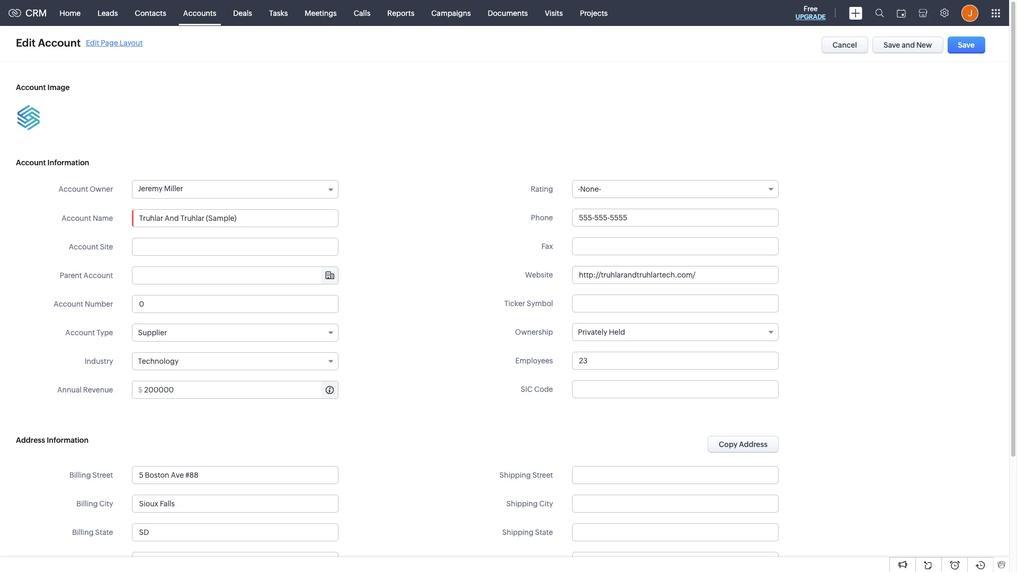 Task type: describe. For each thing, give the bounding box(es) containing it.
shipping for shipping street
[[499, 471, 531, 479]]

account for account name
[[62, 214, 91, 222]]

owner
[[90, 185, 113, 193]]

leads
[[98, 9, 118, 17]]

upgrade
[[796, 13, 826, 21]]

copy address button
[[708, 436, 779, 453]]

parent account
[[60, 271, 113, 280]]

deals link
[[225, 0, 261, 26]]

account type
[[65, 328, 113, 337]]

contacts link
[[126, 0, 175, 26]]

profile element
[[955, 0, 985, 26]]

$
[[138, 386, 143, 394]]

-None- field
[[572, 180, 779, 198]]

page
[[101, 38, 118, 47]]

home link
[[51, 0, 89, 26]]

documents link
[[479, 0, 536, 26]]

city for shipping city
[[539, 500, 553, 508]]

privately
[[578, 328, 607, 336]]

billing for billing state
[[72, 528, 94, 537]]

-none-
[[578, 185, 601, 193]]

1 horizontal spatial address
[[739, 440, 768, 449]]

calendar image
[[897, 9, 906, 17]]

shipping code
[[501, 557, 553, 565]]

crm link
[[8, 7, 47, 19]]

deals
[[233, 9, 252, 17]]

home
[[60, 9, 81, 17]]

and
[[902, 41, 915, 49]]

supplier
[[138, 328, 167, 337]]

account for account type
[[65, 328, 95, 337]]

leads link
[[89, 0, 126, 26]]

billing state
[[72, 528, 113, 537]]

street for shipping street
[[532, 471, 553, 479]]

account information
[[16, 158, 89, 167]]

account owner
[[59, 185, 113, 193]]

tasks
[[269, 9, 288, 17]]

annual revenue
[[57, 386, 113, 394]]

create menu element
[[843, 0, 869, 26]]

projects
[[580, 9, 608, 17]]

rating
[[531, 185, 553, 193]]

address information copy address
[[16, 436, 768, 449]]

new
[[916, 41, 932, 49]]

industry
[[85, 357, 113, 366]]

image
[[47, 83, 70, 92]]

name
[[93, 214, 113, 222]]

number
[[85, 300, 113, 308]]

ownership
[[515, 328, 553, 336]]

state for billing state
[[95, 528, 113, 537]]

none-
[[580, 185, 601, 193]]

state for shipping state
[[535, 528, 553, 537]]

shipping for shipping state
[[502, 528, 534, 537]]

shipping for shipping code
[[501, 557, 533, 565]]

shipping city
[[506, 500, 553, 508]]

0 horizontal spatial address
[[16, 436, 45, 444]]

calls
[[354, 9, 370, 17]]

Privately Held field
[[572, 323, 779, 341]]

technology
[[138, 357, 179, 366]]

symbol
[[527, 299, 553, 308]]

fax
[[541, 242, 553, 251]]

information for address
[[47, 436, 89, 444]]

type
[[96, 328, 113, 337]]

crm
[[25, 7, 47, 19]]



Task type: vqa. For each thing, say whether or not it's contained in the screenshot.
site
yes



Task type: locate. For each thing, give the bounding box(es) containing it.
account name
[[62, 214, 113, 222]]

None field
[[133, 267, 338, 284]]

billing city
[[76, 500, 113, 508]]

cancel
[[833, 41, 857, 49]]

1 horizontal spatial state
[[535, 528, 553, 537]]

edit
[[16, 37, 36, 49], [86, 38, 99, 47]]

visits link
[[536, 0, 571, 26]]

2 save from the left
[[958, 41, 975, 49]]

street
[[92, 471, 113, 479], [532, 471, 553, 479]]

calls link
[[345, 0, 379, 26]]

privately held
[[578, 328, 625, 336]]

campaigns
[[431, 9, 471, 17]]

jeremy
[[138, 184, 163, 193]]

account left owner
[[59, 185, 88, 193]]

billing code
[[71, 557, 113, 565]]

layout
[[120, 38, 143, 47]]

cancel button
[[821, 37, 868, 54]]

1 horizontal spatial street
[[532, 471, 553, 479]]

billing up billing city
[[69, 471, 91, 479]]

reports
[[387, 9, 414, 17]]

visits
[[545, 9, 563, 17]]

save for save
[[958, 41, 975, 49]]

tasks link
[[261, 0, 296, 26]]

state
[[95, 528, 113, 537], [535, 528, 553, 537]]

account for account information
[[16, 158, 46, 167]]

account down 'image'
[[16, 158, 46, 167]]

1 save from the left
[[884, 41, 900, 49]]

1 street from the left
[[92, 471, 113, 479]]

reports link
[[379, 0, 423, 26]]

search image
[[875, 8, 884, 17]]

sic
[[521, 385, 533, 394]]

Supplier field
[[132, 324, 339, 342]]

save left and
[[884, 41, 900, 49]]

shipping for shipping city
[[506, 500, 538, 508]]

account for account site
[[69, 243, 98, 251]]

employees
[[515, 356, 553, 365]]

account right parent on the top left
[[83, 271, 113, 280]]

information inside address information copy address
[[47, 436, 89, 444]]

account image
[[16, 83, 70, 92]]

street for billing street
[[92, 471, 113, 479]]

account number
[[54, 300, 113, 308]]

billing up the billing code
[[72, 528, 94, 537]]

edit left page
[[86, 38, 99, 47]]

state down billing city
[[95, 528, 113, 537]]

account left 'name'
[[62, 214, 91, 222]]

1 state from the left
[[95, 528, 113, 537]]

billing for billing code
[[71, 557, 93, 565]]

miller
[[164, 184, 183, 193]]

shipping down shipping street
[[506, 500, 538, 508]]

jeremy miller
[[138, 184, 183, 193]]

information up billing street
[[47, 436, 89, 444]]

account left image
[[16, 83, 46, 92]]

save for save and new
[[884, 41, 900, 49]]

1 city from the left
[[99, 500, 113, 508]]

profile image
[[961, 5, 978, 21]]

save and new button
[[872, 37, 943, 54]]

edit inside edit account edit page layout
[[86, 38, 99, 47]]

website
[[525, 271, 553, 279]]

street up billing city
[[92, 471, 113, 479]]

0 horizontal spatial save
[[884, 41, 900, 49]]

code down 'shipping state'
[[534, 557, 553, 565]]

account for account number
[[54, 300, 83, 308]]

2 city from the left
[[539, 500, 553, 508]]

meetings link
[[296, 0, 345, 26]]

site
[[100, 243, 113, 251]]

state down shipping city
[[535, 528, 553, 537]]

city for billing city
[[99, 500, 113, 508]]

revenue
[[83, 386, 113, 394]]

save and new
[[884, 41, 932, 49]]

billing street
[[69, 471, 113, 479]]

shipping street
[[499, 471, 553, 479]]

1 horizontal spatial city
[[539, 500, 553, 508]]

shipping down 'shipping state'
[[501, 557, 533, 565]]

code down billing state
[[94, 557, 113, 565]]

0 horizontal spatial city
[[99, 500, 113, 508]]

account
[[38, 37, 81, 49], [16, 83, 46, 92], [16, 158, 46, 167], [59, 185, 88, 193], [62, 214, 91, 222], [69, 243, 98, 251], [83, 271, 113, 280], [54, 300, 83, 308], [65, 328, 95, 337]]

meetings
[[305, 9, 337, 17]]

held
[[609, 328, 625, 336]]

street up shipping city
[[532, 471, 553, 479]]

contacts
[[135, 9, 166, 17]]

phone
[[531, 213, 553, 222]]

shipping state
[[502, 528, 553, 537]]

account down 'home' link
[[38, 37, 81, 49]]

account left site
[[69, 243, 98, 251]]

create menu image
[[849, 7, 862, 19]]

billing for billing city
[[76, 500, 98, 508]]

save button
[[947, 37, 985, 54]]

information
[[47, 158, 89, 167], [47, 436, 89, 444]]

account for account owner
[[59, 185, 88, 193]]

city up 'shipping state'
[[539, 500, 553, 508]]

edit down crm link
[[16, 37, 36, 49]]

edit account edit page layout
[[16, 37, 143, 49]]

accounts link
[[175, 0, 225, 26]]

ticker
[[504, 299, 525, 308]]

account left type
[[65, 328, 95, 337]]

shipping
[[499, 471, 531, 479], [506, 500, 538, 508], [502, 528, 534, 537], [501, 557, 533, 565]]

sic code
[[521, 385, 553, 394]]

code for sic code
[[534, 385, 553, 394]]

shipping up shipping code
[[502, 528, 534, 537]]

information for account
[[47, 158, 89, 167]]

account site
[[69, 243, 113, 251]]

account for account image
[[16, 83, 46, 92]]

ticker symbol
[[504, 299, 553, 308]]

code
[[534, 385, 553, 394], [94, 557, 113, 565], [534, 557, 553, 565]]

campaigns link
[[423, 0, 479, 26]]

free upgrade
[[796, 5, 826, 21]]

1 horizontal spatial edit
[[86, 38, 99, 47]]

edit page layout link
[[86, 38, 143, 47]]

code right 'sic'
[[534, 385, 553, 394]]

documents
[[488, 9, 528, 17]]

2 street from the left
[[532, 471, 553, 479]]

code for billing code
[[94, 557, 113, 565]]

save down the profile "image"
[[958, 41, 975, 49]]

billing down billing street
[[76, 500, 98, 508]]

save inside save button
[[958, 41, 975, 49]]

projects link
[[571, 0, 616, 26]]

annual
[[57, 386, 82, 394]]

free
[[804, 5, 818, 13]]

0 vertical spatial information
[[47, 158, 89, 167]]

account down parent on the top left
[[54, 300, 83, 308]]

None text field
[[132, 238, 339, 256], [133, 267, 338, 284], [572, 295, 779, 313], [572, 352, 779, 370], [132, 466, 339, 484], [572, 466, 779, 484], [132, 495, 339, 513], [572, 495, 779, 513], [132, 523, 339, 541], [572, 523, 779, 541], [132, 238, 339, 256], [133, 267, 338, 284], [572, 295, 779, 313], [572, 352, 779, 370], [132, 466, 339, 484], [572, 466, 779, 484], [132, 495, 339, 513], [572, 495, 779, 513], [132, 523, 339, 541], [572, 523, 779, 541]]

save
[[884, 41, 900, 49], [958, 41, 975, 49]]

shipping up shipping city
[[499, 471, 531, 479]]

0 horizontal spatial edit
[[16, 37, 36, 49]]

parent
[[60, 271, 82, 280]]

-
[[578, 185, 580, 193]]

billing
[[69, 471, 91, 479], [76, 500, 98, 508], [72, 528, 94, 537], [71, 557, 93, 565]]

1 vertical spatial information
[[47, 436, 89, 444]]

copy
[[719, 440, 737, 449]]

search element
[[869, 0, 890, 26]]

code for shipping code
[[534, 557, 553, 565]]

city up billing state
[[99, 500, 113, 508]]

2 state from the left
[[535, 528, 553, 537]]

billing down billing state
[[71, 557, 93, 565]]

save inside save and new button
[[884, 41, 900, 49]]

0 horizontal spatial street
[[92, 471, 113, 479]]

Technology field
[[132, 352, 339, 370]]

accounts
[[183, 9, 216, 17]]

image image
[[16, 105, 41, 130]]

0 horizontal spatial state
[[95, 528, 113, 537]]

billing for billing street
[[69, 471, 91, 479]]

information up 'account owner'
[[47, 158, 89, 167]]

city
[[99, 500, 113, 508], [539, 500, 553, 508]]

None text field
[[572, 209, 779, 227], [132, 209, 339, 227], [572, 237, 779, 255], [572, 266, 779, 284], [132, 295, 339, 313], [572, 380, 779, 398], [144, 381, 338, 398], [132, 552, 339, 570], [572, 552, 779, 570], [572, 209, 779, 227], [132, 209, 339, 227], [572, 237, 779, 255], [572, 266, 779, 284], [132, 295, 339, 313], [572, 380, 779, 398], [144, 381, 338, 398], [132, 552, 339, 570], [572, 552, 779, 570]]

1 horizontal spatial save
[[958, 41, 975, 49]]



